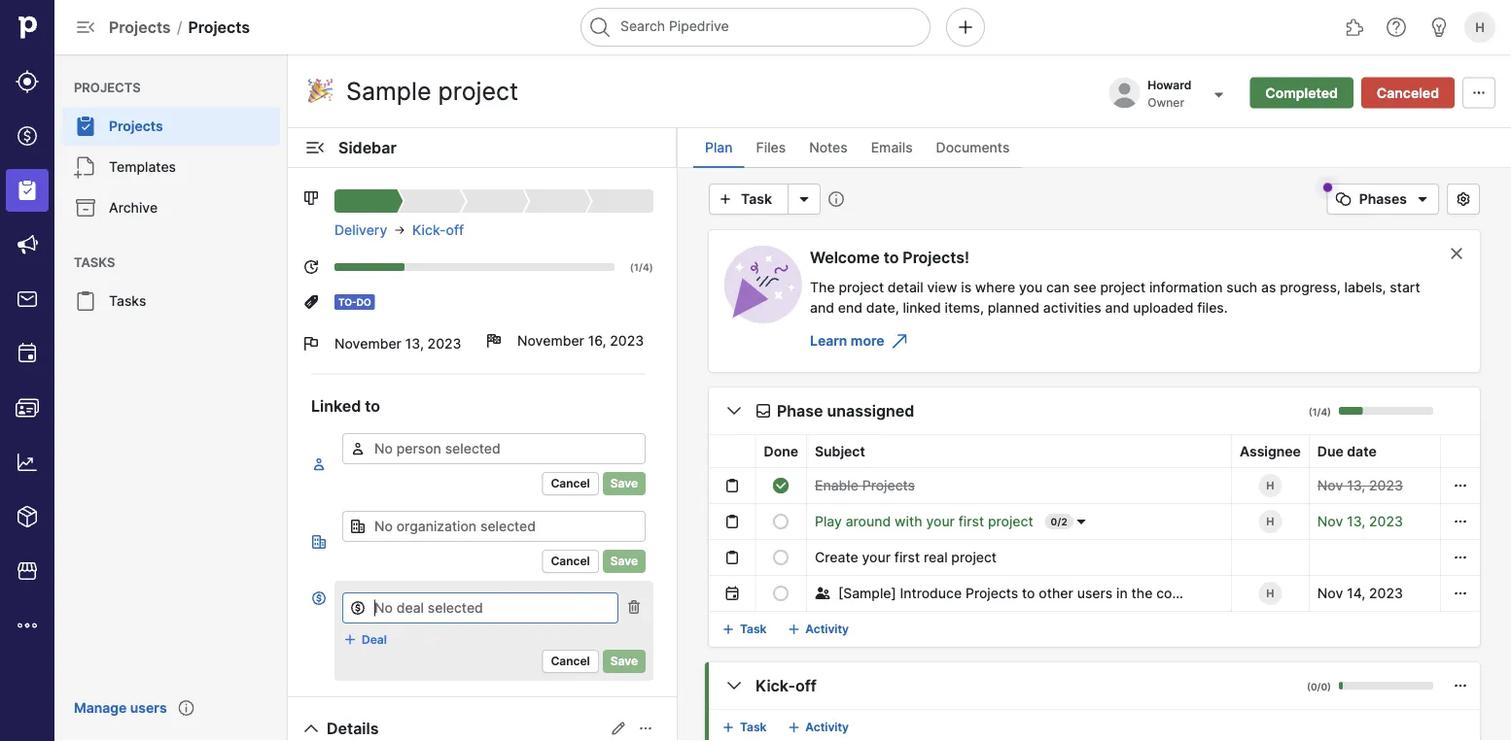 Task type: locate. For each thing, give the bounding box(es) containing it.
16,
[[588, 333, 606, 350]]

2 vertical spatial (
[[1307, 682, 1311, 693]]

documents
[[936, 140, 1010, 156]]

0 horizontal spatial ( 1 / 4 )
[[630, 262, 653, 273]]

2 save button from the top
[[603, 550, 646, 574]]

Search Pipedrive field
[[581, 8, 931, 47]]

1 horizontal spatial to
[[884, 248, 899, 267]]

1 horizontal spatial 0
[[1311, 682, 1317, 693]]

color link image
[[721, 622, 736, 638], [786, 622, 802, 638], [721, 721, 736, 736], [786, 721, 802, 736]]

details
[[327, 720, 379, 739]]

0 vertical spatial 13,
[[405, 336, 424, 353]]

2 vertical spatial 13,
[[1347, 514, 1366, 530]]

none field no organization selected
[[342, 511, 646, 543]]

task
[[741, 191, 772, 208], [740, 623, 767, 637], [740, 721, 767, 735]]

No person selected text field
[[342, 434, 646, 465]]

column header
[[686, 436, 709, 468], [709, 436, 756, 468], [1441, 436, 1480, 468]]

0 horizontal spatial kick-off
[[412, 222, 464, 239]]

task button
[[709, 184, 789, 215], [717, 615, 774, 646], [717, 713, 774, 742]]

date
[[1347, 443, 1377, 460]]

1 vertical spatial task button
[[717, 615, 774, 646]]

nov
[[1317, 478, 1343, 494], [1317, 514, 1343, 530], [1317, 586, 1343, 602]]

howard owner
[[1148, 78, 1192, 110]]

1 cancel button from the top
[[542, 473, 599, 496]]

None field
[[342, 434, 646, 465], [342, 511, 646, 543], [342, 589, 618, 624]]

tasks
[[74, 255, 115, 270], [109, 293, 146, 310]]

0 horizontal spatial off
[[446, 222, 464, 239]]

1 save button from the top
[[603, 473, 646, 496]]

2 vertical spatial task
[[740, 721, 767, 735]]

row group
[[686, 468, 1480, 612]]

cancel button for save button associated with field corresponding to the no person selected field color active icon
[[542, 473, 599, 496]]

0 horizontal spatial to
[[365, 397, 380, 416]]

0 vertical spatial to
[[884, 248, 899, 267]]

sales assistant image
[[1428, 16, 1451, 39]]

1 vertical spatial activity
[[806, 721, 849, 735]]

2 vertical spatial cancel
[[551, 655, 590, 669]]

1 nov from the top
[[1317, 478, 1343, 494]]

1 and from the left
[[810, 300, 834, 316]]

1 vertical spatial color active image
[[311, 535, 327, 550]]

0 vertical spatial your
[[926, 514, 955, 530]]

3 save from the top
[[610, 655, 638, 669]]

none field down the no person selected text field
[[342, 511, 646, 543]]

2 cancel button from the top
[[542, 550, 599, 574]]

color undefined image for archive
[[74, 196, 97, 220]]

to inside button
[[1022, 586, 1035, 602]]

0 horizontal spatial and
[[810, 300, 834, 316]]

3 cancel from the top
[[551, 655, 590, 669]]

2 save from the top
[[610, 555, 638, 569]]

view
[[927, 279, 957, 296]]

0 vertical spatial nov
[[1317, 478, 1343, 494]]

leads image
[[16, 70, 39, 93]]

enable
[[815, 478, 859, 494]]

0 horizontal spatial 4
[[643, 262, 649, 273]]

info image right manage users
[[179, 701, 194, 717]]

can
[[1046, 279, 1070, 296]]

linked
[[311, 397, 361, 416]]

color undefined image for projects
[[74, 115, 97, 138]]

2 activity button from the top
[[782, 713, 857, 742]]

h inside button
[[1475, 19, 1485, 35]]

save button up color secondary image
[[603, 550, 646, 574]]

color link image for first activity button from the bottom
[[786, 721, 802, 736]]

color link image for task button related to 1st activity button from the top of the page
[[721, 622, 736, 638]]

2 color undefined image from the top
[[74, 156, 97, 179]]

0 horizontal spatial your
[[862, 550, 891, 566]]

color primary image
[[1467, 85, 1491, 101], [303, 191, 319, 206], [1332, 192, 1355, 207], [1452, 192, 1475, 207], [393, 223, 407, 238], [486, 334, 502, 349], [723, 400, 746, 423], [756, 404, 771, 419], [724, 478, 740, 494], [1453, 478, 1468, 494], [1453, 514, 1468, 530], [724, 550, 740, 566], [773, 550, 789, 566], [1453, 550, 1468, 566], [815, 586, 830, 602], [1453, 586, 1468, 602], [1453, 679, 1468, 694], [611, 722, 626, 737], [638, 722, 653, 737]]

0 inside row group
[[1051, 516, 1057, 528]]

color undefined image left archive
[[74, 196, 97, 220]]

1 horizontal spatial november
[[517, 333, 584, 350]]

13, inside button
[[405, 336, 424, 353]]

2 vertical spatial save button
[[603, 651, 646, 674]]

2 vertical spatial save
[[610, 655, 638, 669]]

0 horizontal spatial november
[[335, 336, 401, 353]]

0 vertical spatial cancel
[[551, 477, 590, 491]]

deals image
[[16, 124, 39, 148]]

save down color secondary image
[[610, 655, 638, 669]]

task button for first activity button from the bottom
[[717, 713, 774, 742]]

1 horizontal spatial and
[[1105, 300, 1129, 316]]

november up linked to
[[335, 336, 401, 353]]

color primary image inside phases button
[[1411, 188, 1434, 211]]

1 horizontal spatial kick-off
[[756, 677, 817, 696]]

none field up no organization selected text field
[[342, 434, 646, 465]]

1 horizontal spatial 4
[[1321, 406, 1327, 418]]

1 vertical spatial save button
[[603, 550, 646, 574]]

color muted image
[[688, 478, 704, 493]]

assignee
[[1240, 443, 1301, 460]]

templates link
[[62, 148, 280, 187]]

quick add image
[[954, 16, 977, 39]]

first right with
[[959, 514, 984, 530]]

0 vertical spatial nov 13, 2023
[[1317, 478, 1403, 494]]

cancel button
[[542, 473, 599, 496], [542, 550, 599, 574], [542, 651, 599, 674]]

1 nov 13, 2023 from the top
[[1317, 478, 1403, 494]]

done
[[764, 443, 798, 460]]

2 vertical spatial color undefined image
[[74, 196, 97, 220]]

color link image for 1st activity button from the top of the page
[[786, 622, 802, 638]]

products image
[[16, 506, 39, 529]]

3 color undefined image from the top
[[74, 196, 97, 220]]

3 cancel button from the top
[[542, 651, 599, 674]]

color undefined image inside projects link
[[74, 115, 97, 138]]

none field no deal selected
[[342, 589, 618, 624]]

2 color active image from the top
[[311, 535, 327, 550]]

1 vertical spatial ( 1 / 4 )
[[1309, 406, 1331, 418]]

2 cancel from the top
[[551, 555, 590, 569]]

1 color active image from the top
[[311, 457, 327, 473]]

delivery
[[335, 222, 387, 239]]

2 none field from the top
[[342, 511, 646, 543]]

to right linked
[[365, 397, 380, 416]]

color active image
[[311, 457, 327, 473], [311, 535, 327, 550], [311, 591, 327, 607]]

1 vertical spatial color undefined image
[[74, 156, 97, 179]]

more image
[[16, 615, 39, 638]]

sales inbox image
[[16, 288, 39, 311]]

and
[[810, 300, 834, 316], [1105, 300, 1129, 316]]

1 vertical spatial info image
[[179, 701, 194, 717]]

1 vertical spatial off
[[795, 677, 817, 696]]

1 none field from the top
[[342, 434, 646, 465]]

3 column header from the left
[[1441, 436, 1480, 468]]

0 vertical spatial save button
[[603, 473, 646, 496]]

1 horizontal spatial users
[[1077, 586, 1113, 602]]

cancel
[[551, 477, 590, 491], [551, 555, 590, 569], [551, 655, 590, 669]]

phases
[[1359, 191, 1407, 208]]

task button for 1st activity button from the top of the page
[[717, 615, 774, 646]]

0 vertical spatial activity
[[806, 623, 849, 637]]

0 horizontal spatial first
[[894, 550, 920, 566]]

notes
[[809, 140, 848, 156]]

nov 14, 2023
[[1317, 586, 1403, 602]]

save button
[[603, 473, 646, 496], [603, 550, 646, 574], [603, 651, 646, 674]]

and right activities
[[1105, 300, 1129, 316]]

2023
[[610, 333, 644, 350], [427, 336, 461, 353], [1369, 478, 1403, 494], [1369, 514, 1403, 530], [1369, 586, 1403, 602]]

due
[[1317, 443, 1344, 460]]

/
[[177, 18, 182, 36], [639, 262, 643, 273], [1317, 406, 1321, 418], [1057, 516, 1061, 528], [1317, 682, 1321, 693]]

color undefined image left templates at the left top of page
[[74, 156, 97, 179]]

your down around
[[862, 550, 891, 566]]

1 vertical spatial activity button
[[782, 713, 857, 742]]

1 activity from the top
[[806, 623, 849, 637]]

1 horizontal spatial your
[[926, 514, 955, 530]]

color undefined image inside templates link
[[74, 156, 97, 179]]

table containing done
[[686, 436, 1480, 613]]

14,
[[1347, 586, 1366, 602]]

0 / 2
[[1051, 516, 1068, 528]]

first
[[959, 514, 984, 530], [894, 550, 920, 566]]

tasks right color undefined image
[[109, 293, 146, 310]]

color primary image inside november 13, 2023 button
[[303, 336, 319, 352]]

0 vertical spatial tasks
[[74, 255, 115, 270]]

color primary image inside no deal selected field
[[350, 601, 366, 617]]

color undefined image right deals image
[[74, 115, 97, 138]]

0 vertical spatial none field
[[342, 434, 646, 465]]

2 vertical spatial task button
[[717, 713, 774, 742]]

color primary image
[[303, 136, 327, 159], [1411, 188, 1434, 211], [714, 192, 737, 207], [1445, 246, 1468, 262], [303, 260, 319, 275], [303, 295, 319, 310], [888, 330, 912, 353], [303, 336, 319, 352], [350, 441, 366, 457], [773, 478, 789, 494], [724, 514, 740, 530], [773, 514, 789, 530], [1073, 514, 1089, 530], [350, 519, 366, 535], [724, 586, 740, 602], [773, 586, 789, 602], [350, 601, 366, 617], [342, 633, 358, 648], [723, 675, 746, 698], [300, 718, 323, 741]]

kick-off
[[412, 222, 464, 239], [756, 677, 817, 696]]

sidebar
[[338, 138, 397, 157]]

subject
[[815, 443, 865, 460]]

color undefined image
[[74, 115, 97, 138], [74, 156, 97, 179], [74, 196, 97, 220]]

to left other
[[1022, 586, 1035, 602]]

/ inside row group
[[1057, 516, 1061, 528]]

save button left color muted icon
[[603, 473, 646, 496]]

projects image
[[16, 179, 39, 202]]

0 horizontal spatial users
[[130, 701, 167, 717]]

to up detail
[[884, 248, 899, 267]]

0 horizontal spatial info image
[[179, 701, 194, 717]]

campaigns image
[[16, 233, 39, 257]]

color undefined image inside archive link
[[74, 196, 97, 220]]

cancel for 3rd save button from the top
[[551, 655, 590, 669]]

h
[[1475, 19, 1485, 35], [1266, 480, 1274, 493], [1266, 516, 1274, 529], [1266, 588, 1274, 600]]

projects
[[109, 18, 171, 36], [188, 18, 250, 36], [74, 80, 141, 95], [109, 118, 163, 135], [862, 478, 915, 494], [966, 586, 1018, 602]]

0 vertical spatial cancel button
[[542, 473, 599, 496]]

save button down color secondary image
[[603, 651, 646, 674]]

first left real
[[894, 550, 920, 566]]

1 vertical spatial tasks
[[109, 293, 146, 310]]

info image
[[828, 192, 844, 207], [179, 701, 194, 717]]

marketplace image
[[16, 560, 39, 583]]

1 vertical spatial save
[[610, 555, 638, 569]]

0 horizontal spatial kick-
[[412, 222, 446, 239]]

your right with
[[926, 514, 955, 530]]

off
[[446, 222, 464, 239], [795, 677, 817, 696]]

0 vertical spatial kick-
[[412, 222, 446, 239]]

none field for the no person selected field color active icon
[[342, 434, 646, 465]]

and down the
[[810, 300, 834, 316]]

1 cancel from the top
[[551, 477, 590, 491]]

project right real
[[951, 550, 997, 566]]

3 nov from the top
[[1317, 586, 1343, 602]]

tasks up color undefined image
[[74, 255, 115, 270]]

real
[[924, 550, 948, 566]]

2 vertical spatial nov
[[1317, 586, 1343, 602]]

save up color secondary image
[[610, 555, 638, 569]]

create your first real project button
[[815, 547, 997, 570]]

users right "manage"
[[130, 701, 167, 717]]

0 horizontal spatial 1
[[634, 262, 639, 273]]

activity
[[806, 623, 849, 637], [806, 721, 849, 735]]

play
[[815, 514, 842, 530]]

1 vertical spatial 1
[[1313, 406, 1317, 418]]

menu item
[[0, 163, 54, 218]]

1 horizontal spatial info image
[[828, 192, 844, 207]]

1 vertical spatial your
[[862, 550, 891, 566]]

cell
[[686, 468, 709, 504], [686, 504, 709, 540], [686, 540, 709, 576], [1232, 540, 1309, 576], [1309, 540, 1441, 576], [686, 576, 709, 612]]

0 vertical spatial color active image
[[311, 457, 327, 473]]

november
[[517, 333, 584, 350], [335, 336, 401, 353]]

users left in
[[1077, 586, 1113, 602]]

0 vertical spatial 4
[[643, 262, 649, 273]]

color undefined image
[[74, 290, 97, 313]]

1 vertical spatial kick-
[[756, 677, 795, 696]]

0 horizontal spatial 0
[[1051, 516, 1057, 528]]

project
[[839, 279, 884, 296], [1100, 279, 1146, 296], [988, 514, 1033, 530], [951, 550, 997, 566]]

1 horizontal spatial off
[[795, 677, 817, 696]]

november left 16,
[[517, 333, 584, 350]]

1 save from the top
[[610, 477, 638, 491]]

(
[[630, 262, 634, 273], [1309, 406, 1313, 418], [1307, 682, 1311, 693]]

2 horizontal spatial to
[[1022, 586, 1035, 602]]

2 vertical spatial color active image
[[311, 591, 327, 607]]

cancel for save button associated with field corresponding to the no person selected field color active icon
[[551, 477, 590, 491]]

0 vertical spatial (
[[630, 262, 634, 273]]

deal
[[362, 633, 387, 647]]

table
[[686, 436, 1480, 613]]

canceled
[[1377, 85, 1439, 101]]

none field for no organization selected field color active icon
[[342, 511, 646, 543]]

such
[[1227, 279, 1258, 296]]

save
[[610, 477, 638, 491], [610, 555, 638, 569], [610, 655, 638, 669]]

1 vertical spatial kick-off
[[756, 677, 817, 696]]

transfer ownership image
[[1207, 83, 1230, 106]]

13,
[[405, 336, 424, 353], [1347, 478, 1366, 494], [1347, 514, 1366, 530]]

( 1 / 4 ) up due
[[1309, 406, 1331, 418]]

3 none field from the top
[[342, 589, 618, 624]]

2 vertical spatial none field
[[342, 589, 618, 624]]

learn more
[[810, 333, 884, 350]]

projects menu item
[[54, 107, 288, 146]]

1 horizontal spatial first
[[959, 514, 984, 530]]

1 vertical spatial to
[[365, 397, 380, 416]]

none field down no organization selected text field
[[342, 589, 618, 624]]

1 vertical spatial cancel
[[551, 555, 590, 569]]

learn
[[810, 333, 847, 350]]

0 vertical spatial users
[[1077, 586, 1113, 602]]

( 1 / 4 ) up november 16, 2023
[[630, 262, 653, 273]]

0 vertical spatial color undefined image
[[74, 115, 97, 138]]

1
[[634, 262, 639, 273], [1313, 406, 1317, 418]]

november 16, 2023 button
[[486, 322, 653, 361]]

completed button
[[1250, 77, 1353, 108]]

2 vertical spatial to
[[1022, 586, 1035, 602]]

0 vertical spatial save
[[610, 477, 638, 491]]

save left color muted icon
[[610, 477, 638, 491]]

info image right more options icon
[[828, 192, 844, 207]]

2 vertical spatial cancel button
[[542, 651, 599, 674]]

1 vertical spatial none field
[[342, 511, 646, 543]]

0 vertical spatial activity button
[[782, 615, 857, 646]]

1 color undefined image from the top
[[74, 115, 97, 138]]

completed
[[1265, 85, 1338, 101]]

kick-
[[412, 222, 446, 239], [756, 677, 795, 696]]

save for no organization selected text field
[[610, 555, 638, 569]]

[sample] introduce projects to other users in the company button
[[838, 582, 1216, 606]]

the project detail view is where you can see project information such as progress, labels, start and end date, linked items, planned activities and uploaded files.
[[810, 279, 1420, 316]]

menu
[[0, 0, 54, 742], [54, 54, 288, 742]]

1 vertical spatial nov
[[1317, 514, 1343, 530]]

the
[[1131, 586, 1153, 602]]

row
[[686, 436, 1480, 468]]

1 vertical spatial cancel button
[[542, 550, 599, 574]]

1 vertical spatial nov 13, 2023
[[1317, 514, 1403, 530]]

)
[[649, 262, 653, 273], [1327, 406, 1331, 418], [1327, 682, 1331, 693]]

owner
[[1148, 96, 1184, 110]]

1 vertical spatial users
[[130, 701, 167, 717]]

0
[[1051, 516, 1057, 528], [1311, 682, 1317, 693], [1321, 682, 1327, 693]]

to
[[884, 248, 899, 267], [365, 397, 380, 416], [1022, 586, 1035, 602]]



Task type: describe. For each thing, give the bounding box(es) containing it.
where
[[975, 279, 1015, 296]]

save button for field corresponding to the no person selected field color active icon
[[603, 473, 646, 496]]

2023 inside november 13, 2023 button
[[427, 336, 461, 353]]

manage
[[74, 701, 127, 717]]

No organization selected text field
[[342, 511, 646, 543]]

2 activity from the top
[[806, 721, 849, 735]]

projects inside menu item
[[109, 118, 163, 135]]

other
[[1039, 586, 1073, 602]]

row group containing enable projects
[[686, 468, 1480, 612]]

save for the no person selected text field
[[610, 477, 638, 491]]

manage users
[[74, 701, 167, 717]]

users inside button
[[130, 701, 167, 717]]

start
[[1390, 279, 1420, 296]]

0 vertical spatial info image
[[828, 192, 844, 207]]

1 vertical spatial 4
[[1321, 406, 1327, 418]]

cancel button for 3rd save button from the top
[[542, 651, 599, 674]]

users inside button
[[1077, 586, 1113, 602]]

0 vertical spatial 1
[[634, 262, 639, 273]]

2 nov 13, 2023 from the top
[[1317, 514, 1403, 530]]

none field the no person selected
[[342, 434, 646, 465]]

2 and from the left
[[1105, 300, 1129, 316]]

archive link
[[62, 189, 280, 228]]

uploaded
[[1133, 300, 1194, 316]]

[sample]
[[838, 586, 896, 602]]

progress,
[[1280, 279, 1341, 296]]

archive
[[109, 200, 158, 216]]

the
[[810, 279, 835, 296]]

color active image for the no person selected field
[[311, 457, 327, 473]]

color primary image inside details button
[[300, 718, 323, 741]]

introduce
[[900, 586, 962, 602]]

home image
[[13, 13, 42, 42]]

1 vertical spatial task
[[740, 623, 767, 637]]

phase
[[777, 402, 823, 421]]

project up end
[[839, 279, 884, 296]]

canceled button
[[1361, 77, 1455, 108]]

phases button
[[1323, 173, 1439, 215]]

project left 0 / 2
[[988, 514, 1033, 530]]

0 vertical spatial off
[[446, 222, 464, 239]]

files.
[[1197, 300, 1228, 316]]

with
[[895, 514, 922, 530]]

row containing done
[[686, 436, 1480, 468]]

done column header
[[756, 436, 807, 468]]

1 vertical spatial 13,
[[1347, 478, 1366, 494]]

information
[[1149, 279, 1223, 296]]

project right see at the top of the page
[[1100, 279, 1146, 296]]

[sample] introduce projects to other users in the company
[[838, 586, 1216, 602]]

color primary image inside phases button
[[1332, 192, 1355, 207]]

is
[[961, 279, 971, 296]]

learn more button
[[802, 326, 915, 357]]

around
[[846, 514, 891, 530]]

plan
[[705, 140, 733, 156]]

2 horizontal spatial 0
[[1321, 682, 1327, 693]]

to for welcome
[[884, 248, 899, 267]]

( 0 / 0 )
[[1307, 682, 1331, 693]]

enable projects
[[815, 478, 915, 494]]

manage users button
[[62, 691, 179, 726]]

create
[[815, 550, 858, 566]]

projects!
[[903, 248, 969, 267]]

1 activity button from the top
[[782, 615, 857, 646]]

menu containing projects
[[54, 54, 288, 742]]

color link image for task button related to first activity button from the bottom
[[721, 721, 736, 736]]

november for november 16, 2023
[[517, 333, 584, 350]]

welcome to projects!
[[810, 248, 969, 267]]

2 nov from the top
[[1317, 514, 1343, 530]]

color primary image inside learn more button
[[888, 330, 912, 353]]

files
[[756, 140, 786, 156]]

details button
[[296, 714, 387, 742]]

phase unassigned
[[777, 402, 914, 421]]

animation image
[[724, 246, 802, 324]]

detail
[[888, 279, 923, 296]]

activities image
[[16, 342, 39, 366]]

activities
[[1043, 300, 1101, 316]]

november 13, 2023
[[335, 336, 461, 353]]

in
[[1116, 586, 1128, 602]]

0 vertical spatial task
[[741, 191, 772, 208]]

due date
[[1317, 443, 1377, 460]]

0 vertical spatial kick-off
[[412, 222, 464, 239]]

1 horizontal spatial kick-
[[756, 677, 795, 696]]

linked to
[[311, 397, 380, 416]]

1 vertical spatial (
[[1309, 406, 1313, 418]]

as
[[1261, 279, 1276, 296]]

emails
[[871, 140, 913, 156]]

projects link
[[62, 107, 280, 146]]

No deal selected text field
[[342, 593, 618, 624]]

0 vertical spatial first
[[959, 514, 984, 530]]

labels,
[[1344, 279, 1386, 296]]

h button
[[1461, 8, 1499, 47]]

3 color active image from the top
[[311, 591, 327, 607]]

company
[[1156, 586, 1216, 602]]

tasks link
[[62, 282, 280, 321]]

menu toggle image
[[74, 16, 97, 39]]

1 vertical spatial first
[[894, 550, 920, 566]]

cancel for save button associated with field corresponding to no organization selected field color active icon
[[551, 555, 590, 569]]

november for november 13, 2023
[[335, 336, 401, 353]]

3 save button from the top
[[603, 651, 646, 674]]

🎉  Sample project text field
[[303, 71, 565, 110]]

projects / projects
[[109, 18, 250, 36]]

1 horizontal spatial 1
[[1313, 406, 1317, 418]]

linked
[[903, 300, 941, 316]]

save button for field corresponding to no organization selected field color active icon
[[603, 550, 646, 574]]

november 13, 2023 button
[[303, 322, 471, 367]]

2 vertical spatial )
[[1327, 682, 1331, 693]]

0 vertical spatial )
[[649, 262, 653, 273]]

howard link
[[1148, 78, 1195, 92]]

date,
[[866, 300, 899, 316]]

2023 inside november 16, 2023 button
[[610, 333, 644, 350]]

november 16, 2023
[[517, 333, 644, 350]]

contacts image
[[16, 397, 39, 420]]

more options image
[[792, 192, 816, 207]]

color primary image inside november 16, 2023 button
[[486, 334, 502, 349]]

0 vertical spatial task button
[[709, 184, 789, 215]]

color active image for no organization selected field
[[311, 535, 327, 550]]

you
[[1019, 279, 1043, 296]]

0 vertical spatial ( 1 / 4 )
[[630, 262, 653, 273]]

1 horizontal spatial ( 1 / 4 )
[[1309, 406, 1331, 418]]

to for linked
[[365, 397, 380, 416]]

see
[[1073, 279, 1097, 296]]

enable projects button
[[815, 475, 915, 498]]

unassigned
[[827, 402, 914, 421]]

planned
[[988, 300, 1040, 316]]

end
[[838, 300, 862, 316]]

2
[[1061, 516, 1068, 528]]

play around with your first project
[[815, 514, 1033, 530]]

create your first real project
[[815, 550, 997, 566]]

more
[[851, 333, 884, 350]]

howard
[[1148, 78, 1192, 92]]

tasks inside 'link'
[[109, 293, 146, 310]]

2 column header from the left
[[709, 436, 756, 468]]

welcome
[[810, 248, 880, 267]]

due date column header
[[1309, 436, 1441, 468]]

items,
[[945, 300, 984, 316]]

cancel button for save button associated with field corresponding to no organization selected field color active icon
[[542, 550, 599, 574]]

insights image
[[16, 451, 39, 475]]

subject column header
[[807, 436, 1232, 468]]

templates
[[109, 159, 176, 176]]

color undefined image for templates
[[74, 156, 97, 179]]

1 column header from the left
[[686, 436, 709, 468]]

1 vertical spatial )
[[1327, 406, 1331, 418]]

color secondary image
[[626, 600, 642, 616]]

quick help image
[[1385, 16, 1408, 39]]

assignee column header
[[1232, 436, 1309, 468]]



Task type: vqa. For each thing, say whether or not it's contained in the screenshot.
off
yes



